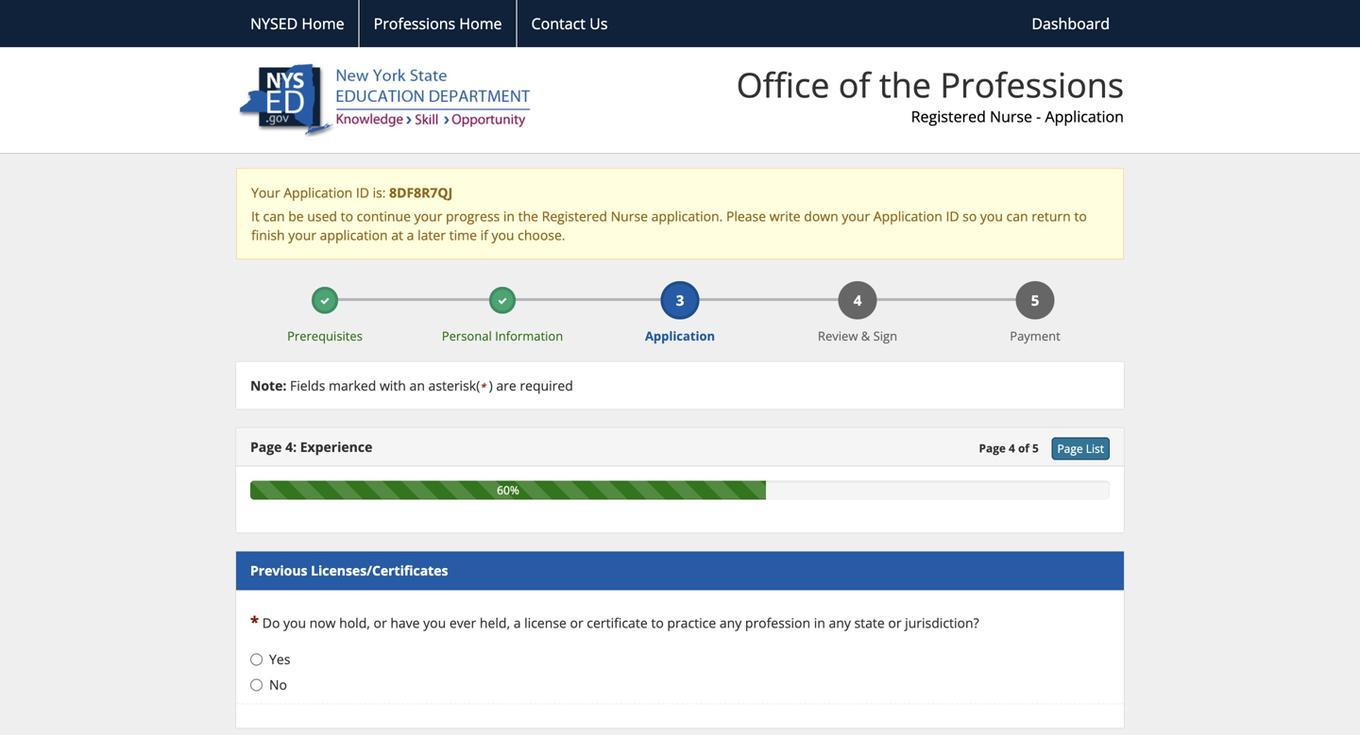 Task type: describe. For each thing, give the bounding box(es) containing it.
be
[[288, 208, 304, 225]]

note:
[[250, 377, 287, 395]]

0 horizontal spatial id
[[356, 184, 369, 202]]

professions home link
[[359, 0, 516, 47]]

personal information link
[[414, 287, 591, 345]]

* inside note: fields marked with an       asterisk( * ) are required
[[480, 381, 486, 394]]

1 horizontal spatial id
[[946, 208, 959, 225]]

page list
[[1057, 441, 1104, 457]]

down
[[804, 208, 839, 225]]

1 can from the left
[[263, 208, 285, 225]]

nysed
[[250, 13, 298, 34]]

application.
[[651, 208, 723, 225]]

hold,
[[339, 615, 370, 633]]

personal information
[[442, 328, 563, 345]]

your
[[251, 184, 280, 202]]

office
[[736, 61, 830, 108]]

if
[[480, 226, 488, 244]]

3
[[676, 291, 684, 310]]

alert containing your application id is:
[[236, 168, 1124, 260]]

application up used
[[284, 184, 353, 202]]

0 vertical spatial 5
[[1031, 291, 1039, 310]]

to inside * do you now hold, or have you ever held, a license or certificate to practice any profession in any state or jurisdiction?
[[651, 615, 664, 633]]

nysed home
[[250, 13, 344, 34]]

-
[[1036, 106, 1041, 127]]

dashboard link
[[1018, 0, 1124, 47]]

you left ever
[[423, 615, 446, 633]]

do
[[262, 615, 280, 633]]

sign
[[873, 328, 897, 345]]

so
[[963, 208, 977, 225]]

2 or from the left
[[570, 615, 583, 633]]

held,
[[480, 615, 510, 633]]

No radio
[[250, 680, 263, 692]]

of inside office of the professions registered nurse - application
[[839, 61, 870, 108]]

page 4 of 5
[[979, 441, 1039, 456]]

60% progress bar
[[250, 481, 766, 500]]

dashboard
[[1032, 13, 1110, 34]]

in inside your application id is: 8df8r7qj it can be used to continue your progress in the registered nurse application. please write down your application id so you can return to finish your application at a later time if you choose.
[[503, 208, 515, 225]]

marked
[[329, 377, 376, 395]]

no
[[269, 677, 287, 694]]

1 vertical spatial 5
[[1032, 441, 1039, 456]]

2 any from the left
[[829, 615, 851, 633]]

required
[[520, 377, 573, 395]]

personal
[[442, 328, 492, 345]]

check image
[[498, 297, 507, 306]]

later
[[418, 226, 446, 244]]

nysed home link
[[236, 0, 359, 47]]

registered inside your application id is: 8df8r7qj it can be used to continue your progress in the registered nurse application. please write down your application id so you can return to finish your application at a later time if you choose.
[[542, 208, 607, 225]]

return
[[1032, 208, 1071, 225]]

practice
[[667, 615, 716, 633]]

finish
[[251, 226, 285, 244]]

0 horizontal spatial to
[[341, 208, 353, 225]]

&
[[861, 328, 870, 345]]

home for professions home
[[459, 13, 502, 34]]

an
[[410, 377, 425, 395]]

contact us
[[531, 13, 608, 34]]

are
[[496, 377, 516, 395]]

professions home
[[374, 13, 502, 34]]

0 horizontal spatial your
[[288, 226, 316, 244]]

note: fields marked with an       asterisk( * ) are required
[[250, 377, 573, 395]]

you right 'if'
[[492, 226, 514, 244]]

2 horizontal spatial your
[[842, 208, 870, 225]]

3 or from the left
[[888, 615, 902, 633]]

continue
[[357, 208, 411, 225]]

1 any from the left
[[720, 615, 742, 633]]

1 horizontal spatial your
[[414, 208, 442, 225]]

60%
[[497, 483, 519, 498]]

a inside your application id is: 8df8r7qj it can be used to continue your progress in the registered nurse application. please write down your application id so you can return to finish your application at a later time if you choose.
[[407, 226, 414, 244]]

review & sign
[[818, 328, 897, 345]]

page for page 4 of 5
[[979, 441, 1006, 456]]

home for nysed home
[[302, 13, 344, 34]]

choose.
[[518, 226, 565, 244]]

prerequisites
[[287, 328, 363, 345]]

)
[[489, 377, 493, 395]]

experience
[[300, 438, 373, 456]]

asterisk(
[[428, 377, 480, 395]]

office of the professions registered nurse - application
[[736, 61, 1124, 127]]



Task type: locate. For each thing, give the bounding box(es) containing it.
nurse inside your application id is: 8df8r7qj it can be used to continue your progress in the registered nurse application. please write down your application id so you can return to finish your application at a later time if you choose.
[[611, 208, 648, 225]]

nurse inside office of the professions registered nurse - application
[[990, 106, 1032, 127]]

a right the at
[[407, 226, 414, 244]]

* do you now hold, or have you ever held, a license or certificate to practice any profession in any state or jurisdiction?
[[250, 612, 979, 634]]

0 horizontal spatial professions
[[374, 13, 455, 34]]

contact us link
[[516, 0, 622, 47]]

nurse left application.
[[611, 208, 648, 225]]

at
[[391, 226, 403, 244]]

5 up payment
[[1031, 291, 1039, 310]]

of left "page list" at the right
[[1018, 441, 1030, 456]]

can
[[263, 208, 285, 225], [1007, 208, 1028, 225]]

fields
[[290, 377, 325, 395]]

previous licenses/certificates
[[250, 562, 448, 580]]

the inside office of the professions registered nurse - application
[[879, 61, 931, 108]]

2 can from the left
[[1007, 208, 1028, 225]]

now
[[310, 615, 336, 633]]

1 vertical spatial id
[[946, 208, 959, 225]]

nurse left -
[[990, 106, 1032, 127]]

1 horizontal spatial *
[[480, 381, 486, 394]]

or left 'have'
[[374, 615, 387, 633]]

Yes radio
[[250, 654, 263, 667]]

1 horizontal spatial in
[[814, 615, 825, 633]]

or right license
[[570, 615, 583, 633]]

any left state in the right bottom of the page
[[829, 615, 851, 633]]

yes
[[269, 651, 290, 669]]

the inside your application id is: 8df8r7qj it can be used to continue your progress in the registered nurse application. please write down your application id so you can return to finish your application at a later time if you choose.
[[518, 208, 538, 225]]

1 horizontal spatial 4
[[1009, 441, 1015, 456]]

previous
[[250, 562, 307, 580]]

home
[[302, 13, 344, 34], [459, 13, 502, 34]]

professions
[[374, 13, 455, 34], [940, 61, 1124, 108]]

1 vertical spatial *
[[250, 612, 259, 634]]

of
[[839, 61, 870, 108], [1018, 441, 1030, 456]]

application inside office of the professions registered nurse - application
[[1045, 106, 1124, 127]]

0 vertical spatial a
[[407, 226, 414, 244]]

ever
[[449, 615, 476, 633]]

1 horizontal spatial home
[[459, 13, 502, 34]]

1 horizontal spatial to
[[651, 615, 664, 633]]

id left so
[[946, 208, 959, 225]]

you
[[980, 208, 1003, 225], [492, 226, 514, 244], [283, 615, 306, 633], [423, 615, 446, 633]]

1 vertical spatial of
[[1018, 441, 1030, 456]]

page for page list
[[1057, 441, 1083, 457]]

payment
[[1010, 328, 1061, 345]]

information
[[495, 328, 563, 345]]

in
[[503, 208, 515, 225], [814, 615, 825, 633]]

progress
[[446, 208, 500, 225]]

1 horizontal spatial page
[[979, 441, 1006, 456]]

id left is: on the top left of page
[[356, 184, 369, 202]]

1 horizontal spatial registered
[[911, 106, 986, 127]]

please
[[726, 208, 766, 225]]

0 vertical spatial professions
[[374, 13, 455, 34]]

your right down
[[842, 208, 870, 225]]

1 or from the left
[[374, 615, 387, 633]]

in inside * do you now hold, or have you ever held, a license or certificate to practice any profession in any state or jurisdiction?
[[814, 615, 825, 633]]

your down be
[[288, 226, 316, 244]]

0 horizontal spatial home
[[302, 13, 344, 34]]

1 horizontal spatial can
[[1007, 208, 1028, 225]]

4 up review & sign
[[854, 291, 862, 310]]

have
[[390, 615, 420, 633]]

page left list
[[1057, 441, 1083, 457]]

4:
[[285, 438, 297, 456]]

profession
[[745, 615, 811, 633]]

0 horizontal spatial or
[[374, 615, 387, 633]]

0 horizontal spatial registered
[[542, 208, 607, 225]]

0 vertical spatial nurse
[[990, 106, 1032, 127]]

you right do
[[283, 615, 306, 633]]

1 vertical spatial a
[[514, 615, 521, 633]]

1 horizontal spatial nurse
[[990, 106, 1032, 127]]

0 horizontal spatial any
[[720, 615, 742, 633]]

2 horizontal spatial or
[[888, 615, 902, 633]]

1 vertical spatial the
[[518, 208, 538, 225]]

0 horizontal spatial of
[[839, 61, 870, 108]]

* left )
[[480, 381, 486, 394]]

0 horizontal spatial page
[[250, 438, 282, 456]]

or
[[374, 615, 387, 633], [570, 615, 583, 633], [888, 615, 902, 633]]

0 horizontal spatial a
[[407, 226, 414, 244]]

0 vertical spatial *
[[480, 381, 486, 394]]

the
[[879, 61, 931, 108], [518, 208, 538, 225]]

* left do
[[250, 612, 259, 634]]

page 4: experience
[[250, 438, 373, 456]]

any right the practice
[[720, 615, 742, 633]]

application
[[320, 226, 388, 244]]

jurisdiction?
[[905, 615, 979, 633]]

to left the practice
[[651, 615, 664, 633]]

check image
[[320, 297, 330, 306]]

it
[[251, 208, 260, 225]]

professions inside office of the professions registered nurse - application
[[940, 61, 1124, 108]]

you right so
[[980, 208, 1003, 225]]

0 horizontal spatial in
[[503, 208, 515, 225]]

can right the it
[[263, 208, 285, 225]]

page
[[250, 438, 282, 456], [979, 441, 1006, 456], [1057, 441, 1083, 457]]

or right state in the right bottom of the page
[[888, 615, 902, 633]]

0 vertical spatial registered
[[911, 106, 986, 127]]

application right -
[[1045, 106, 1124, 127]]

0 vertical spatial in
[[503, 208, 515, 225]]

with
[[380, 377, 406, 395]]

2 horizontal spatial page
[[1057, 441, 1083, 457]]

0 horizontal spatial can
[[263, 208, 285, 225]]

1 vertical spatial registered
[[542, 208, 607, 225]]

is:
[[373, 184, 386, 202]]

your application id is: 8df8r7qj it can be used to continue your progress in the registered nurse application. please write down your application id so you can return to finish your application at a later time if you choose.
[[251, 184, 1087, 244]]

license
[[524, 615, 567, 633]]

1 horizontal spatial professions
[[940, 61, 1124, 108]]

registered
[[911, 106, 986, 127], [542, 208, 607, 225]]

registered up the choose.
[[542, 208, 607, 225]]

to
[[341, 208, 353, 225], [1074, 208, 1087, 225], [651, 615, 664, 633]]

4 left "page list" at the right
[[1009, 441, 1015, 456]]

home right nysed
[[302, 13, 344, 34]]

0 vertical spatial 4
[[854, 291, 862, 310]]

page left "page list" at the right
[[979, 441, 1006, 456]]

2 horizontal spatial to
[[1074, 208, 1087, 225]]

us
[[590, 13, 608, 34]]

a inside * do you now hold, or have you ever held, a license or certificate to practice any profession in any state or jurisdiction?
[[514, 615, 521, 633]]

0 horizontal spatial nurse
[[611, 208, 648, 225]]

page for page 4: experience
[[250, 438, 282, 456]]

page list link
[[1052, 438, 1110, 461]]

used
[[307, 208, 337, 225]]

1 vertical spatial professions
[[940, 61, 1124, 108]]

1 vertical spatial in
[[814, 615, 825, 633]]

time
[[449, 226, 477, 244]]

nurse
[[990, 106, 1032, 127], [611, 208, 648, 225]]

can left return
[[1007, 208, 1028, 225]]

1 home from the left
[[302, 13, 344, 34]]

to right return
[[1074, 208, 1087, 225]]

certificate
[[587, 615, 648, 633]]

0 vertical spatial the
[[879, 61, 931, 108]]

a right held,
[[514, 615, 521, 633]]

5
[[1031, 291, 1039, 310], [1032, 441, 1039, 456]]

page left 4:
[[250, 438, 282, 456]]

licenses/certificates
[[311, 562, 448, 580]]

8df8r7qj
[[389, 184, 453, 202]]

review
[[818, 328, 858, 345]]

home left contact
[[459, 13, 502, 34]]

0 horizontal spatial *
[[250, 612, 259, 634]]

2 home from the left
[[459, 13, 502, 34]]

0 vertical spatial of
[[839, 61, 870, 108]]

a
[[407, 226, 414, 244], [514, 615, 521, 633]]

registered inside office of the professions registered nurse - application
[[911, 106, 986, 127]]

application left so
[[874, 208, 943, 225]]

write
[[770, 208, 801, 225]]

contact
[[531, 13, 586, 34]]

registered left -
[[911, 106, 986, 127]]

id
[[356, 184, 369, 202], [946, 208, 959, 225]]

application
[[1045, 106, 1124, 127], [284, 184, 353, 202], [874, 208, 943, 225], [645, 328, 715, 345]]

1 horizontal spatial of
[[1018, 441, 1030, 456]]

to up 'application'
[[341, 208, 353, 225]]

your up the 'later'
[[414, 208, 442, 225]]

0 horizontal spatial the
[[518, 208, 538, 225]]

in right profession
[[814, 615, 825, 633]]

of right office
[[839, 61, 870, 108]]

list
[[1086, 441, 1104, 457]]

1 horizontal spatial a
[[514, 615, 521, 633]]

in right progress
[[503, 208, 515, 225]]

0 horizontal spatial 4
[[854, 291, 862, 310]]

4
[[854, 291, 862, 310], [1009, 441, 1015, 456]]

application down 3
[[645, 328, 715, 345]]

1 vertical spatial 4
[[1009, 441, 1015, 456]]

*
[[480, 381, 486, 394], [250, 612, 259, 634]]

alert
[[236, 168, 1124, 260]]

your
[[414, 208, 442, 225], [842, 208, 870, 225], [288, 226, 316, 244]]

state
[[854, 615, 885, 633]]

prerequisites link
[[236, 287, 414, 345]]

0 vertical spatial id
[[356, 184, 369, 202]]

1 horizontal spatial the
[[879, 61, 931, 108]]

1 vertical spatial nurse
[[611, 208, 648, 225]]

1 horizontal spatial any
[[829, 615, 851, 633]]

any
[[720, 615, 742, 633], [829, 615, 851, 633]]

5 left "page list" at the right
[[1032, 441, 1039, 456]]

1 horizontal spatial or
[[570, 615, 583, 633]]



Task type: vqa. For each thing, say whether or not it's contained in the screenshot.
of to the left
yes



